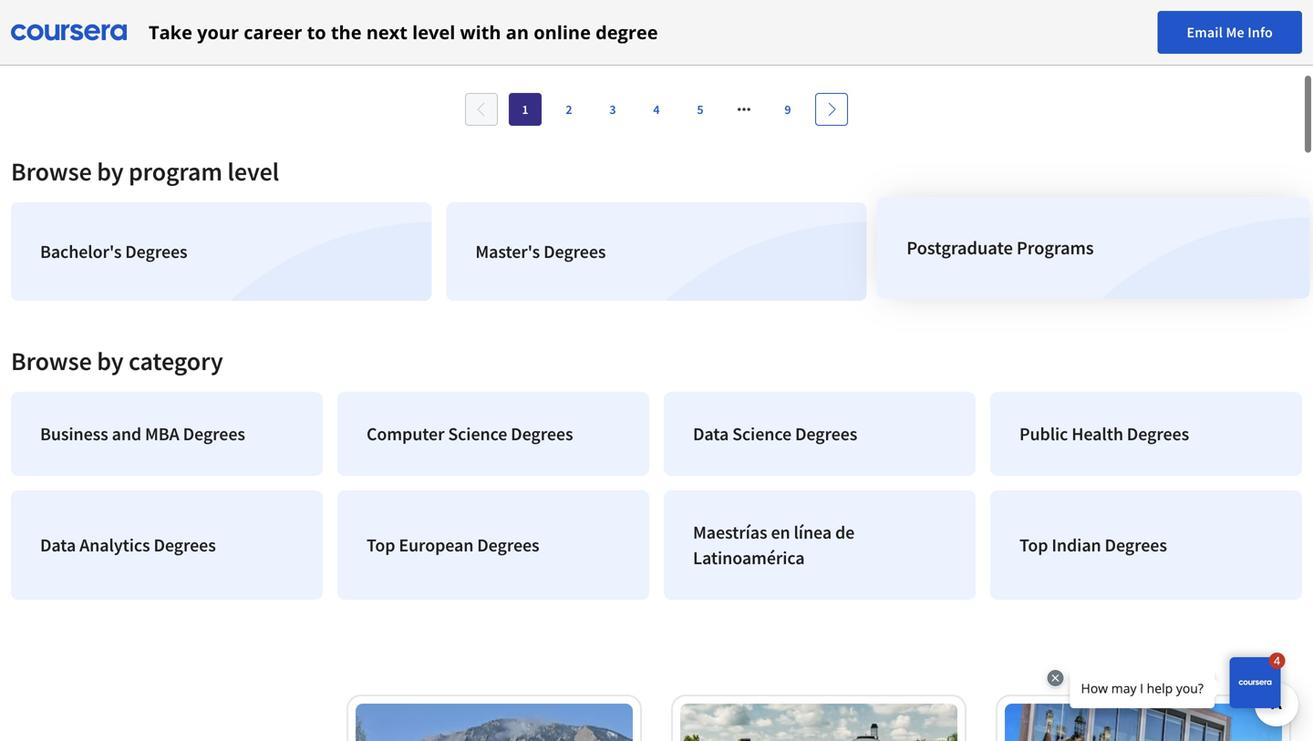 Task type: describe. For each thing, give the bounding box(es) containing it.
list containing business and mba degrees
[[4, 385, 1310, 608]]

top european degrees link
[[338, 491, 650, 600]]

2 button
[[553, 93, 586, 126]]

take
[[149, 20, 192, 45]]

3 button
[[597, 93, 630, 126]]

online
[[534, 20, 591, 45]]

degrees for top european degrees
[[477, 534, 540, 557]]

business
[[40, 423, 108, 446]]

postgraduate programs link
[[877, 197, 1311, 299]]

take your career to the next level with an online degree
[[149, 20, 658, 45]]

the
[[331, 20, 362, 45]]

de
[[836, 521, 855, 544]]

coursera image
[[11, 18, 127, 47]]

browse for browse by program level
[[11, 156, 92, 188]]

data science degrees link
[[664, 392, 976, 476]]

data analytics degrees link
[[11, 491, 323, 600]]

top for top european degrees
[[367, 534, 396, 557]]

your
[[197, 20, 239, 45]]

european
[[399, 534, 474, 557]]

email me info button
[[1158, 11, 1303, 54]]

data analytics degrees
[[40, 534, 216, 557]]

3
[[610, 101, 616, 118]]

bachelor's degrees link
[[11, 203, 432, 301]]

analytics
[[79, 534, 150, 557]]

4 button
[[641, 93, 673, 126]]

5 button
[[684, 93, 717, 126]]

data for data science degrees
[[693, 423, 729, 446]]

browse by category
[[11, 345, 223, 377]]

degrees for data science degrees
[[796, 423, 858, 446]]

master's
[[476, 240, 540, 263]]

top indian degrees link
[[991, 491, 1303, 600]]

next
[[367, 20, 408, 45]]

5
[[697, 101, 704, 118]]

degree
[[596, 20, 658, 45]]

línea
[[794, 521, 832, 544]]

info
[[1248, 23, 1274, 42]]

top indian degrees
[[1020, 534, 1168, 557]]

9 button
[[772, 93, 805, 126]]

program
[[129, 156, 223, 188]]

mba
[[145, 423, 179, 446]]

master's degrees link
[[446, 203, 867, 301]]

computer science degrees
[[367, 423, 573, 446]]

category
[[129, 345, 223, 377]]

postgraduate
[[907, 236, 1014, 260]]

public health degrees link
[[991, 392, 1303, 476]]

bachelor's
[[40, 240, 122, 263]]

browse by program level
[[11, 156, 279, 188]]

and
[[112, 423, 142, 446]]

master's degrees
[[476, 240, 606, 263]]

2
[[566, 101, 573, 118]]

9
[[785, 101, 792, 118]]

maestrías en línea de latinoamérica link
[[664, 491, 976, 600]]

go to next page image
[[825, 102, 839, 117]]

health
[[1072, 423, 1124, 446]]

science for data
[[733, 423, 792, 446]]

latinoamérica
[[693, 547, 805, 570]]

an
[[506, 20, 529, 45]]



Task type: locate. For each thing, give the bounding box(es) containing it.
1 horizontal spatial science
[[733, 423, 792, 446]]

degrees for public health degrees
[[1128, 423, 1190, 446]]

1 browse from the top
[[11, 156, 92, 188]]

postgraduate programs list
[[4, 195, 1311, 308]]

level right program
[[228, 156, 279, 188]]

maestrías
[[693, 521, 768, 544]]

computer
[[367, 423, 445, 446]]

1 science from the left
[[448, 423, 508, 446]]

0 horizontal spatial science
[[448, 423, 508, 446]]

programs
[[1017, 236, 1095, 260]]

by
[[97, 156, 124, 188], [97, 345, 124, 377]]

browse
[[11, 156, 92, 188], [11, 345, 92, 377]]

en
[[771, 521, 791, 544]]

1 vertical spatial level
[[228, 156, 279, 188]]

by for program
[[97, 156, 124, 188]]

2 top from the left
[[1020, 534, 1049, 557]]

science for computer
[[448, 423, 508, 446]]

top european degrees
[[367, 534, 540, 557]]

1 horizontal spatial top
[[1020, 534, 1049, 557]]

top left indian
[[1020, 534, 1049, 557]]

0 vertical spatial by
[[97, 156, 124, 188]]

computer science degrees link
[[338, 392, 650, 476]]

4
[[654, 101, 660, 118]]

level
[[413, 20, 456, 45], [228, 156, 279, 188]]

1 button
[[509, 93, 542, 126]]

browse up bachelor's
[[11, 156, 92, 188]]

degrees for computer science degrees
[[511, 423, 573, 446]]

top inside the "top european degrees" link
[[367, 534, 396, 557]]

maestrías en línea de latinoamérica
[[693, 521, 855, 570]]

browse for browse by category
[[11, 345, 92, 377]]

1 top from the left
[[367, 534, 396, 557]]

top inside top indian degrees link
[[1020, 534, 1049, 557]]

list
[[4, 385, 1310, 608]]

1 horizontal spatial data
[[693, 423, 729, 446]]

with
[[460, 20, 501, 45]]

1 horizontal spatial level
[[413, 20, 456, 45]]

1 by from the top
[[97, 156, 124, 188]]

email me info
[[1187, 23, 1274, 42]]

0 horizontal spatial top
[[367, 534, 396, 557]]

1 vertical spatial browse
[[11, 345, 92, 377]]

by left category
[[97, 345, 124, 377]]

data
[[693, 423, 729, 446], [40, 534, 76, 557]]

data inside 'link'
[[693, 423, 729, 446]]

degrees
[[125, 240, 188, 263], [544, 240, 606, 263], [183, 423, 245, 446], [511, 423, 573, 446], [796, 423, 858, 446], [1128, 423, 1190, 446], [154, 534, 216, 557], [477, 534, 540, 557], [1105, 534, 1168, 557]]

science
[[448, 423, 508, 446], [733, 423, 792, 446]]

public
[[1020, 423, 1069, 446]]

me
[[1227, 23, 1245, 42]]

to
[[307, 20, 326, 45]]

career
[[244, 20, 302, 45]]

postgraduate programs
[[907, 236, 1095, 260]]

2 by from the top
[[97, 345, 124, 377]]

business and mba degrees link
[[11, 392, 323, 476]]

data science degrees
[[693, 423, 858, 446]]

email
[[1187, 23, 1224, 42]]

0 horizontal spatial data
[[40, 534, 76, 557]]

public health degrees
[[1020, 423, 1190, 446]]

2 browse from the top
[[11, 345, 92, 377]]

level left 'with' at the left top of the page
[[413, 20, 456, 45]]

top left european
[[367, 534, 396, 557]]

data for data analytics degrees
[[40, 534, 76, 557]]

browse up business
[[11, 345, 92, 377]]

top
[[367, 534, 396, 557], [1020, 534, 1049, 557]]

1 vertical spatial data
[[40, 534, 76, 557]]

0 vertical spatial level
[[413, 20, 456, 45]]

0 horizontal spatial level
[[228, 156, 279, 188]]

science inside 'link'
[[733, 423, 792, 446]]

hidden pages image
[[737, 102, 752, 117]]

indian
[[1052, 534, 1102, 557]]

degrees inside 'link'
[[796, 423, 858, 446]]

0 vertical spatial data
[[693, 423, 729, 446]]

top for top indian degrees
[[1020, 534, 1049, 557]]

degrees for top indian degrees
[[1105, 534, 1168, 557]]

bachelor's degrees
[[40, 240, 188, 263]]

by left program
[[97, 156, 124, 188]]

by for category
[[97, 345, 124, 377]]

business and mba degrees
[[40, 423, 245, 446]]

1 vertical spatial by
[[97, 345, 124, 377]]

degrees for data analytics degrees
[[154, 534, 216, 557]]

2 science from the left
[[733, 423, 792, 446]]

1
[[522, 101, 529, 118]]

0 vertical spatial browse
[[11, 156, 92, 188]]



Task type: vqa. For each thing, say whether or not it's contained in the screenshot.
an
yes



